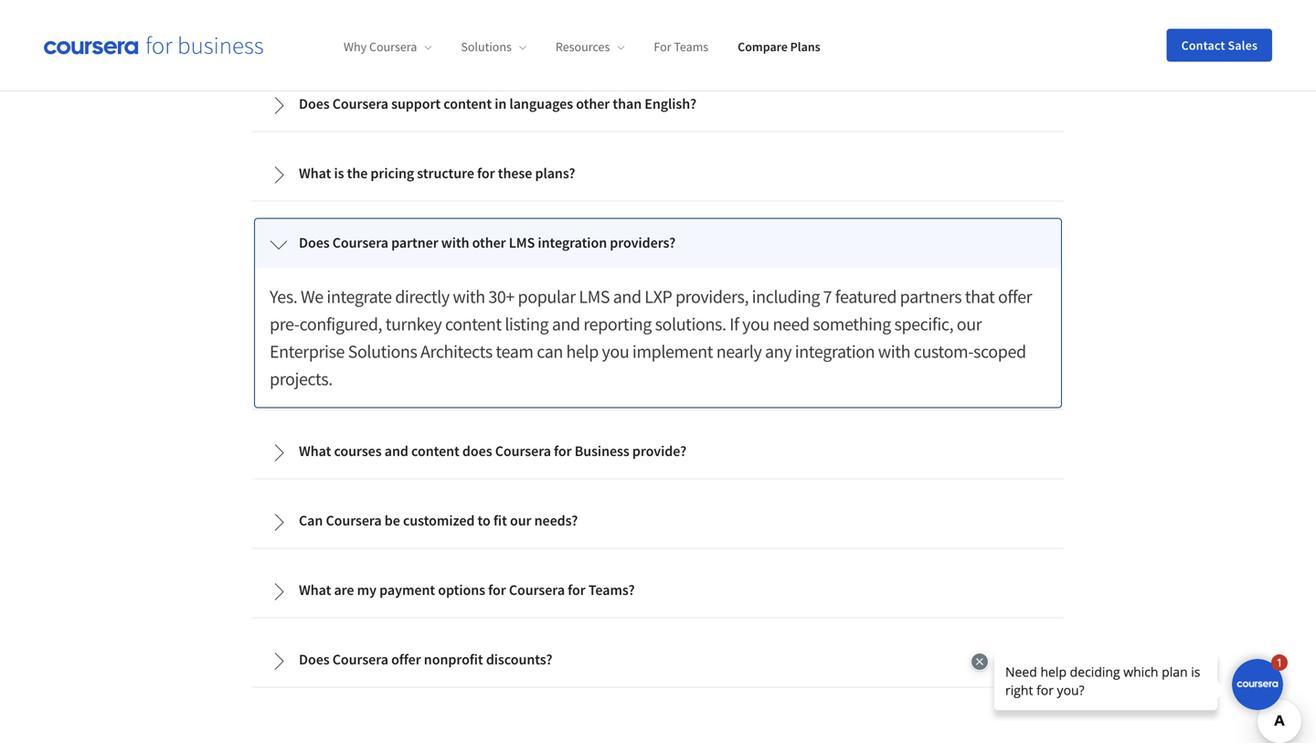 Task type: describe. For each thing, give the bounding box(es) containing it.
2 vertical spatial with
[[878, 340, 911, 363]]

help
[[566, 340, 599, 363]]

why
[[344, 39, 367, 55]]

teams
[[674, 39, 709, 55]]

does coursera partner with other lms integration providers? button
[[255, 219, 1061, 268]]

for left business
[[554, 442, 572, 460]]

enterprise
[[270, 340, 345, 363]]

does coursera offer nonprofit discounts?
[[299, 650, 553, 669]]

configured,
[[299, 313, 382, 336]]

integration inside yes. we integrate directly with 30+ popular lms and lxp providers, including 7 featured partners that offer pre-configured, turnkey content listing and reporting solutions. if you need something specific, our enterprise solutions architects team can help you implement nearly any integration with custom-scoped projects.
[[795, 340, 875, 363]]

provide?
[[632, 442, 687, 460]]

contact sales
[[1182, 37, 1258, 53]]

contact
[[1182, 37, 1225, 53]]

providers,
[[675, 285, 749, 308]]

coursera for can coursera be customized to fit our needs?
[[326, 511, 382, 530]]

what is the pricing structure for these plans? button
[[255, 150, 1061, 199]]

compare
[[738, 39, 788, 55]]

languages
[[510, 95, 573, 113]]

featured
[[835, 285, 897, 308]]

team
[[496, 340, 533, 363]]

does coursera offer nonprofit discounts? button
[[255, 636, 1061, 685]]

is
[[334, 164, 344, 182]]

1 vertical spatial with
[[453, 285, 485, 308]]

and inside what courses and content does coursera for business provide? dropdown button
[[385, 442, 408, 460]]

teams?
[[589, 581, 635, 599]]

than
[[613, 95, 642, 113]]

coursera up discounts?
[[509, 581, 565, 599]]

why coursera
[[344, 39, 417, 55]]

30+
[[488, 285, 515, 308]]

coursera for does coursera partner with other lms integration providers?
[[333, 234, 388, 252]]

what for what courses and content does coursera for business provide?
[[299, 442, 331, 460]]

are
[[334, 581, 354, 599]]

listing
[[505, 313, 549, 336]]

1 vertical spatial other
[[472, 234, 506, 252]]

for inside dropdown button
[[477, 164, 495, 182]]

does coursera partner with other lms integration providers?
[[299, 234, 676, 252]]

yes.
[[270, 285, 297, 308]]

nonprofit
[[424, 650, 483, 669]]

can
[[299, 511, 323, 530]]

for
[[654, 39, 671, 55]]

coursera for does coursera offer nonprofit discounts?
[[333, 650, 388, 669]]

something
[[813, 313, 891, 336]]

what are my payment options for coursera for teams?
[[299, 581, 635, 599]]

can
[[537, 340, 563, 363]]

in
[[495, 95, 507, 113]]

what is the pricing structure for these plans?
[[299, 164, 575, 182]]

with inside dropdown button
[[441, 234, 469, 252]]

coursera for why coursera
[[369, 39, 417, 55]]

pricing
[[371, 164, 414, 182]]

integration inside dropdown button
[[538, 234, 607, 252]]

specific,
[[894, 313, 954, 336]]

coursera for business image
[[44, 36, 263, 55]]

content inside yes. we integrate directly with 30+ popular lms and lxp providers, including 7 featured partners that offer pre-configured, turnkey content listing and reporting solutions. if you need something specific, our enterprise solutions architects team can help you implement nearly any integration with custom-scoped projects.
[[445, 313, 502, 336]]

sales
[[1228, 37, 1258, 53]]

english?
[[645, 95, 697, 113]]

discounts?
[[486, 650, 553, 669]]

0 vertical spatial you
[[742, 313, 770, 336]]

to
[[478, 511, 491, 530]]

why coursera link
[[344, 39, 432, 55]]

need
[[773, 313, 810, 336]]

solutions.
[[655, 313, 726, 336]]

can coursera be customized to fit our needs?
[[299, 511, 578, 530]]

structure
[[417, 164, 474, 182]]

payment
[[379, 581, 435, 599]]

0 vertical spatial solutions
[[461, 39, 512, 55]]

the
[[347, 164, 368, 182]]

turnkey
[[385, 313, 442, 336]]

for teams link
[[654, 39, 709, 55]]

scoped
[[974, 340, 1026, 363]]

can coursera be customized to fit our needs? button
[[255, 497, 1061, 546]]

courses
[[334, 442, 382, 460]]

needs?
[[534, 511, 578, 530]]

our inside yes. we integrate directly with 30+ popular lms and lxp providers, including 7 featured partners that offer pre-configured, turnkey content listing and reporting solutions. if you need something specific, our enterprise solutions architects team can help you implement nearly any integration with custom-scoped projects.
[[957, 313, 982, 336]]

yes. we integrate directly with 30+ popular lms and lxp providers, including 7 featured partners that offer pre-configured, turnkey content listing and reporting solutions. if you need something specific, our enterprise solutions architects team can help you implement nearly any integration with custom-scoped projects.
[[270, 285, 1032, 390]]

contact sales button
[[1167, 29, 1272, 62]]

my
[[357, 581, 377, 599]]

compare plans
[[738, 39, 821, 55]]



Task type: vqa. For each thing, say whether or not it's contained in the screenshot.
second Does from the bottom
yes



Task type: locate. For each thing, give the bounding box(es) containing it.
0 vertical spatial integration
[[538, 234, 607, 252]]

does for does coursera offer nonprofit discounts?
[[299, 650, 330, 669]]

content for does
[[411, 442, 460, 460]]

content
[[444, 95, 492, 113], [445, 313, 502, 336], [411, 442, 460, 460]]

1 horizontal spatial offer
[[998, 285, 1032, 308]]

implement
[[632, 340, 713, 363]]

0 horizontal spatial other
[[472, 234, 506, 252]]

what left courses
[[299, 442, 331, 460]]

compare plans link
[[738, 39, 821, 55]]

lms up 30+
[[509, 234, 535, 252]]

0 vertical spatial content
[[444, 95, 492, 113]]

coursera left support on the top left
[[333, 95, 388, 113]]

with right partner on the top of the page
[[441, 234, 469, 252]]

for left 'teams?'
[[568, 581, 586, 599]]

including
[[752, 285, 820, 308]]

coursera for does coursera support content in languages other than english?
[[333, 95, 388, 113]]

customized
[[403, 511, 475, 530]]

1 horizontal spatial lms
[[579, 285, 610, 308]]

offer left the nonprofit
[[391, 650, 421, 669]]

what inside what courses and content does coursera for business provide? dropdown button
[[299, 442, 331, 460]]

popular
[[518, 285, 576, 308]]

and up reporting
[[613, 285, 641, 308]]

1 vertical spatial what
[[299, 442, 331, 460]]

does for does coursera support content in languages other than english?
[[299, 95, 330, 113]]

if
[[730, 313, 739, 336]]

0 horizontal spatial solutions
[[348, 340, 417, 363]]

resources
[[556, 39, 610, 55]]

architects
[[421, 340, 493, 363]]

1 vertical spatial you
[[602, 340, 629, 363]]

1 vertical spatial our
[[510, 511, 532, 530]]

0 horizontal spatial our
[[510, 511, 532, 530]]

coursera
[[369, 39, 417, 55], [333, 95, 388, 113], [333, 234, 388, 252], [495, 442, 551, 460], [326, 511, 382, 530], [509, 581, 565, 599], [333, 650, 388, 669]]

coursera up integrate
[[333, 234, 388, 252]]

integration down something
[[795, 340, 875, 363]]

0 vertical spatial our
[[957, 313, 982, 336]]

1 does from the top
[[299, 95, 330, 113]]

1 horizontal spatial other
[[576, 95, 610, 113]]

other up 30+
[[472, 234, 506, 252]]

lms up reporting
[[579, 285, 610, 308]]

with down the specific,
[[878, 340, 911, 363]]

1 vertical spatial offer
[[391, 650, 421, 669]]

with left 30+
[[453, 285, 485, 308]]

1 horizontal spatial integration
[[795, 340, 875, 363]]

0 horizontal spatial lms
[[509, 234, 535, 252]]

custom-
[[914, 340, 974, 363]]

does for does coursera partner with other lms integration providers?
[[299, 234, 330, 252]]

0 horizontal spatial offer
[[391, 650, 421, 669]]

integration
[[538, 234, 607, 252], [795, 340, 875, 363]]

solutions link
[[461, 39, 526, 55]]

1 vertical spatial integration
[[795, 340, 875, 363]]

pre-
[[270, 313, 299, 336]]

what left is
[[299, 164, 331, 182]]

any
[[765, 340, 792, 363]]

integrate
[[327, 285, 392, 308]]

projects.
[[270, 368, 333, 390]]

and
[[613, 285, 641, 308], [552, 313, 580, 336], [385, 442, 408, 460]]

2 vertical spatial and
[[385, 442, 408, 460]]

1 horizontal spatial solutions
[[461, 39, 512, 55]]

nearly
[[716, 340, 762, 363]]

our
[[957, 313, 982, 336], [510, 511, 532, 530]]

2 vertical spatial content
[[411, 442, 460, 460]]

content for in
[[444, 95, 492, 113]]

offer
[[998, 285, 1032, 308], [391, 650, 421, 669]]

2 vertical spatial does
[[299, 650, 330, 669]]

0 vertical spatial does
[[299, 95, 330, 113]]

0 vertical spatial offer
[[998, 285, 1032, 308]]

offer inside yes. we integrate directly with 30+ popular lms and lxp providers, including 7 featured partners that offer pre-configured, turnkey content listing and reporting solutions. if you need something specific, our enterprise solutions architects team can help you implement nearly any integration with custom-scoped projects.
[[998, 285, 1032, 308]]

0 horizontal spatial and
[[385, 442, 408, 460]]

does coursera support content in languages other than english?
[[299, 95, 697, 113]]

1 what from the top
[[299, 164, 331, 182]]

for left these
[[477, 164, 495, 182]]

you down reporting
[[602, 340, 629, 363]]

0 vertical spatial lms
[[509, 234, 535, 252]]

plans
[[790, 39, 821, 55]]

what inside what is the pricing structure for these plans? dropdown button
[[299, 164, 331, 182]]

lms
[[509, 234, 535, 252], [579, 285, 610, 308]]

coursera down my
[[333, 650, 388, 669]]

0 vertical spatial what
[[299, 164, 331, 182]]

offer right the that
[[998, 285, 1032, 308]]

1 horizontal spatial you
[[742, 313, 770, 336]]

we
[[301, 285, 323, 308]]

2 what from the top
[[299, 442, 331, 460]]

offer inside dropdown button
[[391, 650, 421, 669]]

options
[[438, 581, 485, 599]]

1 horizontal spatial our
[[957, 313, 982, 336]]

plans?
[[535, 164, 575, 182]]

what for what are my payment options for coursera for teams?
[[299, 581, 331, 599]]

7
[[823, 285, 832, 308]]

that
[[965, 285, 995, 308]]

content up architects
[[445, 313, 502, 336]]

other
[[576, 95, 610, 113], [472, 234, 506, 252]]

be
[[385, 511, 400, 530]]

0 horizontal spatial integration
[[538, 234, 607, 252]]

what for what is the pricing structure for these plans?
[[299, 164, 331, 182]]

solutions
[[461, 39, 512, 55], [348, 340, 417, 363]]

fit
[[494, 511, 507, 530]]

what are my payment options for coursera for teams? button
[[255, 566, 1061, 616]]

our inside dropdown button
[[510, 511, 532, 530]]

with
[[441, 234, 469, 252], [453, 285, 485, 308], [878, 340, 911, 363]]

for
[[477, 164, 495, 182], [554, 442, 572, 460], [488, 581, 506, 599], [568, 581, 586, 599]]

these
[[498, 164, 532, 182]]

support
[[391, 95, 441, 113]]

2 does from the top
[[299, 234, 330, 252]]

providers?
[[610, 234, 676, 252]]

for right options
[[488, 581, 506, 599]]

and right courses
[[385, 442, 408, 460]]

0 horizontal spatial you
[[602, 340, 629, 363]]

0 vertical spatial with
[[441, 234, 469, 252]]

1 vertical spatial lms
[[579, 285, 610, 308]]

lxp
[[645, 285, 672, 308]]

you
[[742, 313, 770, 336], [602, 340, 629, 363]]

content left the does
[[411, 442, 460, 460]]

1 horizontal spatial and
[[552, 313, 580, 336]]

1 vertical spatial content
[[445, 313, 502, 336]]

what courses and content does coursera for business provide? button
[[255, 427, 1061, 477]]

2 horizontal spatial and
[[613, 285, 641, 308]]

2 vertical spatial what
[[299, 581, 331, 599]]

partner
[[391, 234, 438, 252]]

directly
[[395, 285, 450, 308]]

coursera left be at the bottom left of page
[[326, 511, 382, 530]]

you right 'if' on the top right
[[742, 313, 770, 336]]

does
[[299, 95, 330, 113], [299, 234, 330, 252], [299, 650, 330, 669]]

1 vertical spatial and
[[552, 313, 580, 336]]

content left in
[[444, 95, 492, 113]]

what inside "what are my payment options for coursera for teams?" dropdown button
[[299, 581, 331, 599]]

coursera right the does
[[495, 442, 551, 460]]

our down the that
[[957, 313, 982, 336]]

and up can at the top
[[552, 313, 580, 336]]

what courses and content does coursera for business provide?
[[299, 442, 687, 460]]

lms inside yes. we integrate directly with 30+ popular lms and lxp providers, including 7 featured partners that offer pre-configured, turnkey content listing and reporting solutions. if you need something specific, our enterprise solutions architects team can help you implement nearly any integration with custom-scoped projects.
[[579, 285, 610, 308]]

integration up popular
[[538, 234, 607, 252]]

does
[[462, 442, 492, 460]]

0 vertical spatial and
[[613, 285, 641, 308]]

solutions inside yes. we integrate directly with 30+ popular lms and lxp providers, including 7 featured partners that offer pre-configured, turnkey content listing and reporting solutions. if you need something specific, our enterprise solutions architects team can help you implement nearly any integration with custom-scoped projects.
[[348, 340, 417, 363]]

solutions down turnkey
[[348, 340, 417, 363]]

lms inside the does coursera partner with other lms integration providers? dropdown button
[[509, 234, 535, 252]]

coursera right why
[[369, 39, 417, 55]]

0 vertical spatial other
[[576, 95, 610, 113]]

business
[[575, 442, 630, 460]]

our right fit
[[510, 511, 532, 530]]

what
[[299, 164, 331, 182], [299, 442, 331, 460], [299, 581, 331, 599]]

solutions up does coursera support content in languages other than english?
[[461, 39, 512, 55]]

resources link
[[556, 39, 625, 55]]

1 vertical spatial solutions
[[348, 340, 417, 363]]

what left are
[[299, 581, 331, 599]]

1 vertical spatial does
[[299, 234, 330, 252]]

reporting
[[584, 313, 652, 336]]

other left than
[[576, 95, 610, 113]]

3 does from the top
[[299, 650, 330, 669]]

for teams
[[654, 39, 709, 55]]

does coursera support content in languages other than english? button
[[255, 80, 1061, 129]]

3 what from the top
[[299, 581, 331, 599]]

partners
[[900, 285, 962, 308]]



